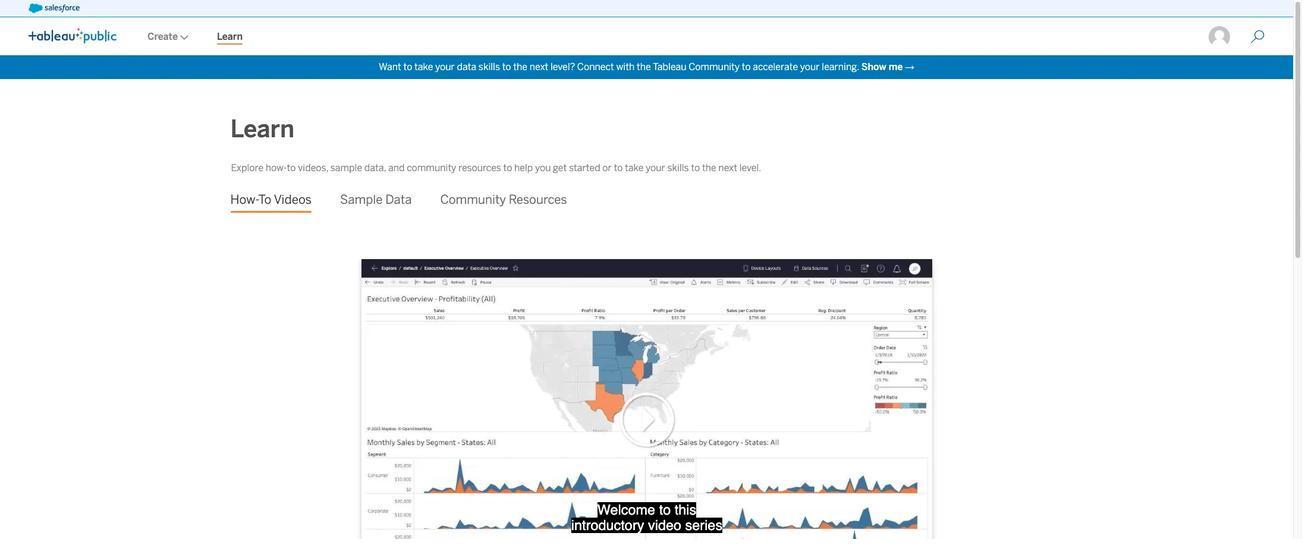 Task type: vqa. For each thing, say whether or not it's contained in the screenshot.
the Add Favorite button
no



Task type: describe. For each thing, give the bounding box(es) containing it.
me
[[889, 61, 903, 73]]

learn link
[[203, 18, 257, 55]]

want to take your data skills to the next level? connect with the tableau community to accelerate your learning. show me →
[[379, 61, 915, 73]]

help
[[514, 162, 533, 174]]

want
[[379, 61, 401, 73]]

started
[[569, 162, 601, 174]]

to left accelerate
[[742, 61, 751, 73]]

you
[[535, 162, 551, 174]]

show
[[862, 61, 887, 73]]

how-to videos link
[[230, 184, 312, 216]]

level?
[[551, 61, 575, 73]]

how-
[[266, 162, 287, 174]]

1 vertical spatial learn
[[230, 115, 294, 143]]

community resources
[[440, 193, 567, 207]]

go to search image
[[1236, 30, 1279, 44]]

to left level. on the right top of page
[[691, 162, 700, 174]]

to right the data
[[502, 61, 511, 73]]

0 vertical spatial take
[[415, 61, 433, 73]]

create button
[[133, 18, 203, 55]]

2 horizontal spatial the
[[702, 162, 717, 174]]

to left help
[[503, 162, 512, 174]]

and
[[388, 162, 405, 174]]

explore how-to videos, sample data, and community resources to help you get started or to take your skills to the next level.
[[231, 162, 762, 174]]

1 horizontal spatial the
[[637, 61, 651, 73]]

with
[[616, 61, 635, 73]]

show me link
[[862, 61, 903, 73]]

level.
[[740, 162, 762, 174]]

0 horizontal spatial your
[[435, 61, 455, 73]]

1 horizontal spatial community
[[689, 61, 740, 73]]

1 vertical spatial take
[[625, 162, 644, 174]]

1 horizontal spatial next
[[719, 162, 738, 174]]

logo image
[[29, 28, 117, 43]]



Task type: locate. For each thing, give the bounding box(es) containing it.
resources
[[509, 193, 567, 207]]

1 vertical spatial community
[[440, 193, 506, 207]]

tableau
[[653, 61, 687, 73]]

community resources link
[[440, 184, 567, 216]]

skills
[[479, 61, 500, 73], [668, 162, 689, 174]]

videos,
[[298, 162, 328, 174]]

1 horizontal spatial your
[[646, 162, 665, 174]]

sample
[[331, 162, 362, 174]]

learn
[[217, 31, 243, 42], [230, 115, 294, 143]]

0 vertical spatial next
[[530, 61, 549, 73]]

sample data
[[340, 193, 412, 207]]

0 vertical spatial community
[[689, 61, 740, 73]]

next
[[530, 61, 549, 73], [719, 162, 738, 174]]

community down resources
[[440, 193, 506, 207]]

0 horizontal spatial next
[[530, 61, 549, 73]]

get
[[553, 162, 567, 174]]

to
[[258, 193, 271, 207]]

videos
[[274, 193, 312, 207]]

community
[[689, 61, 740, 73], [440, 193, 506, 207]]

next left level. on the right top of page
[[719, 162, 738, 174]]

0 horizontal spatial skills
[[479, 61, 500, 73]]

community
[[407, 162, 456, 174]]

0 vertical spatial learn
[[217, 31, 243, 42]]

take right want
[[415, 61, 433, 73]]

your for explore how-to videos, sample data, and community resources to help you get started or to take your skills to the next level.
[[646, 162, 665, 174]]

connect
[[577, 61, 614, 73]]

to right or
[[614, 162, 623, 174]]

1 horizontal spatial skills
[[668, 162, 689, 174]]

explore
[[231, 162, 264, 174]]

2 horizontal spatial your
[[800, 61, 820, 73]]

create
[[147, 31, 178, 42]]

to left videos,
[[287, 162, 296, 174]]

your left learning.
[[800, 61, 820, 73]]

the right with
[[637, 61, 651, 73]]

→
[[905, 61, 915, 73]]

take right or
[[625, 162, 644, 174]]

the left level. on the right top of page
[[702, 162, 717, 174]]

0 horizontal spatial the
[[513, 61, 528, 73]]

data,
[[364, 162, 386, 174]]

0 horizontal spatial community
[[440, 193, 506, 207]]

your right or
[[646, 162, 665, 174]]

or
[[603, 162, 612, 174]]

your left the data
[[435, 61, 455, 73]]

to right want
[[403, 61, 412, 73]]

the
[[513, 61, 528, 73], [637, 61, 651, 73], [702, 162, 717, 174]]

sample data link
[[340, 184, 412, 216]]

your
[[435, 61, 455, 73], [800, 61, 820, 73], [646, 162, 665, 174]]

accelerate
[[753, 61, 798, 73]]

1 horizontal spatial take
[[625, 162, 644, 174]]

take
[[415, 61, 433, 73], [625, 162, 644, 174]]

0 horizontal spatial take
[[415, 61, 433, 73]]

sample
[[340, 193, 383, 207]]

1 vertical spatial next
[[719, 162, 738, 174]]

your for want to take your data skills to the next level? connect with the tableau community to accelerate your learning. show me →
[[800, 61, 820, 73]]

terry.turtle image
[[1208, 25, 1232, 49]]

salesforce logo image
[[29, 4, 80, 13]]

1 vertical spatial skills
[[668, 162, 689, 174]]

learning.
[[822, 61, 859, 73]]

the left the level?
[[513, 61, 528, 73]]

to
[[403, 61, 412, 73], [502, 61, 511, 73], [742, 61, 751, 73], [287, 162, 296, 174], [503, 162, 512, 174], [614, 162, 623, 174], [691, 162, 700, 174]]

next left the level?
[[530, 61, 549, 73]]

how-to videos
[[230, 193, 312, 207]]

how-
[[230, 193, 258, 207]]

0 vertical spatial skills
[[479, 61, 500, 73]]

data
[[386, 193, 412, 207]]

data
[[457, 61, 477, 73]]

resources
[[459, 162, 501, 174]]

community right tableau
[[689, 61, 740, 73]]



